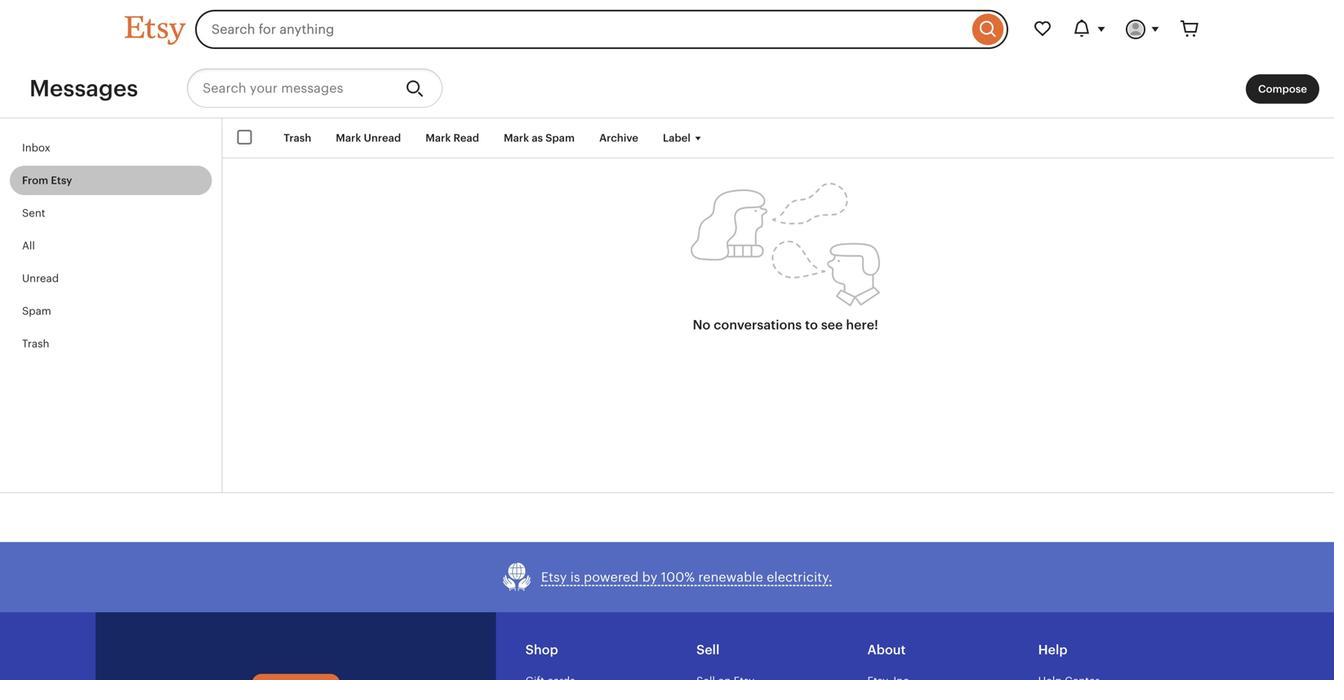 Task type: describe. For each thing, give the bounding box(es) containing it.
read
[[454, 132, 479, 144]]

etsy inside 'link'
[[51, 174, 72, 187]]

sent link
[[10, 199, 212, 228]]

mark for mark as spam
[[504, 132, 529, 144]]

no conversations to see here!
[[693, 318, 879, 333]]

label button
[[651, 123, 718, 153]]

spam link
[[10, 297, 212, 326]]

mark read button
[[414, 123, 492, 153]]

page 1 image
[[691, 183, 881, 307]]

etsy is powered by 100% renewable electricity.
[[541, 570, 833, 585]]

as
[[532, 132, 543, 144]]

mark for mark read
[[426, 132, 451, 144]]

shop
[[526, 643, 559, 658]]

100%
[[661, 570, 695, 585]]

sent
[[22, 207, 45, 220]]

see
[[822, 318, 843, 333]]

compose
[[1259, 83, 1308, 95]]

inbox link
[[10, 133, 212, 163]]

from
[[22, 174, 48, 187]]

mark for mark unread
[[336, 132, 361, 144]]

all
[[22, 240, 35, 252]]

mark read
[[426, 132, 479, 144]]

etsy is powered by 100% renewable electricity. button
[[502, 562, 833, 593]]

archive button
[[587, 123, 651, 153]]

mark unread
[[336, 132, 401, 144]]

renewable
[[699, 570, 764, 585]]



Task type: vqa. For each thing, say whether or not it's contained in the screenshot.
'Squirrel'
no



Task type: locate. For each thing, give the bounding box(es) containing it.
1 vertical spatial spam
[[22, 305, 51, 318]]

1 vertical spatial unread
[[22, 273, 59, 285]]

unread left mark read at top left
[[364, 132, 401, 144]]

1 horizontal spatial spam
[[546, 132, 575, 144]]

etsy right the from
[[51, 174, 72, 187]]

electricity.
[[767, 570, 833, 585]]

etsy inside "button"
[[541, 570, 567, 585]]

1 horizontal spatial etsy
[[541, 570, 567, 585]]

conversations
[[714, 318, 802, 333]]

spam inside button
[[546, 132, 575, 144]]

powered
[[584, 570, 639, 585]]

mark
[[336, 132, 361, 144], [426, 132, 451, 144], [504, 132, 529, 144]]

mark left read
[[426, 132, 451, 144]]

about
[[868, 643, 906, 658]]

compose button
[[1247, 74, 1320, 104]]

trash link
[[10, 329, 212, 359]]

2 horizontal spatial mark
[[504, 132, 529, 144]]

from etsy link
[[10, 166, 212, 195]]

is
[[571, 570, 581, 585]]

unread down all
[[22, 273, 59, 285]]

mark unread button
[[324, 123, 414, 153]]

here!
[[847, 318, 879, 333]]

archive
[[600, 132, 639, 144]]

unread link
[[10, 264, 212, 293]]

3 mark from the left
[[504, 132, 529, 144]]

unread
[[364, 132, 401, 144], [22, 273, 59, 285]]

1 mark from the left
[[336, 132, 361, 144]]

Search your messages text field
[[187, 69, 393, 108]]

2 mark from the left
[[426, 132, 451, 144]]

0 horizontal spatial unread
[[22, 273, 59, 285]]

help
[[1039, 643, 1068, 658]]

0 horizontal spatial spam
[[22, 305, 51, 318]]

0 vertical spatial spam
[[546, 132, 575, 144]]

to
[[805, 318, 818, 333]]

banner
[[96, 0, 1239, 59]]

0 vertical spatial trash
[[284, 132, 311, 144]]

trash button
[[271, 123, 324, 153]]

trash
[[284, 132, 311, 144], [22, 338, 49, 350]]

sell
[[697, 643, 720, 658]]

label
[[663, 132, 691, 144]]

by
[[643, 570, 658, 585]]

unread inside unread link
[[22, 273, 59, 285]]

mark right trash button
[[336, 132, 361, 144]]

1 horizontal spatial trash
[[284, 132, 311, 144]]

mark left "as"
[[504, 132, 529, 144]]

None search field
[[195, 10, 1009, 49]]

0 horizontal spatial etsy
[[51, 174, 72, 187]]

unread inside mark unread button
[[364, 132, 401, 144]]

0 vertical spatial unread
[[364, 132, 401, 144]]

trash inside button
[[284, 132, 311, 144]]

1 horizontal spatial unread
[[364, 132, 401, 144]]

mark as spam button
[[492, 123, 587, 153]]

inbox
[[22, 142, 50, 154]]

1 horizontal spatial mark
[[426, 132, 451, 144]]

0 horizontal spatial trash
[[22, 338, 49, 350]]

Search for anything text field
[[195, 10, 969, 49]]

mark as spam
[[504, 132, 575, 144]]

0 vertical spatial etsy
[[51, 174, 72, 187]]

1 vertical spatial trash
[[22, 338, 49, 350]]

0 horizontal spatial mark
[[336, 132, 361, 144]]

spam
[[546, 132, 575, 144], [22, 305, 51, 318]]

no
[[693, 318, 711, 333]]

etsy left is
[[541, 570, 567, 585]]

messages
[[29, 75, 138, 101]]

spam right "as"
[[546, 132, 575, 144]]

all link
[[10, 231, 212, 261]]

etsy
[[51, 174, 72, 187], [541, 570, 567, 585]]

1 vertical spatial etsy
[[541, 570, 567, 585]]

spam down all
[[22, 305, 51, 318]]

from etsy
[[22, 174, 72, 187]]



